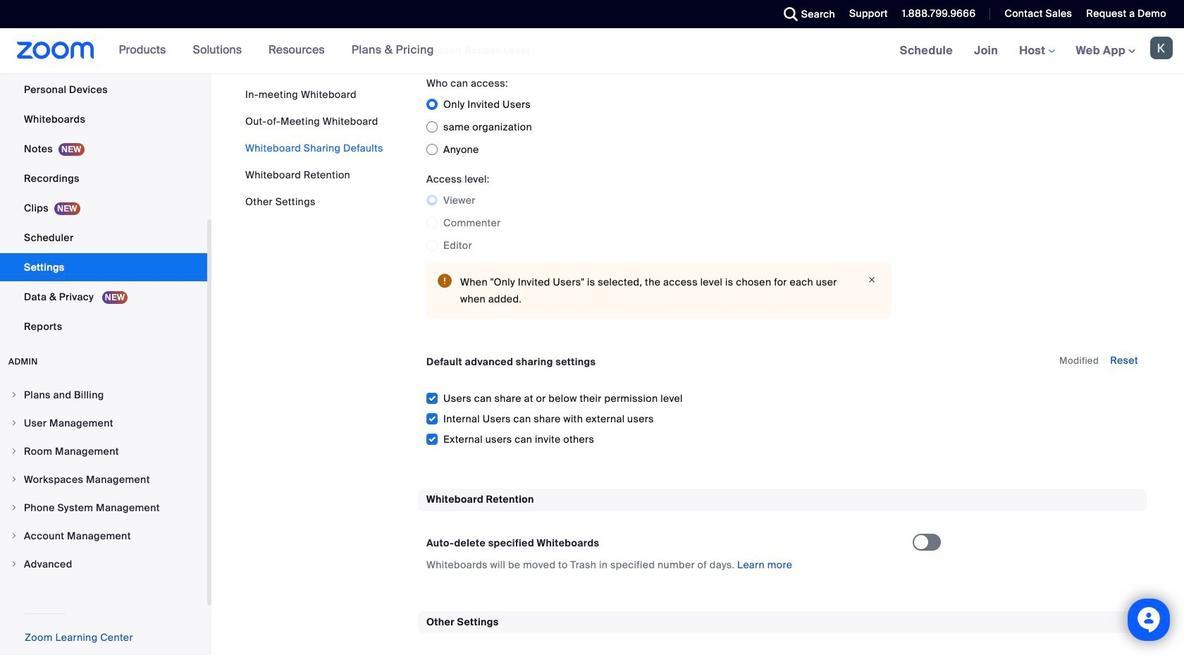 Task type: describe. For each thing, give the bounding box(es) containing it.
1 right image from the top
[[10, 419, 18, 427]]

5 menu item from the top
[[0, 494, 207, 521]]

whiteboard retention element
[[418, 489, 1147, 588]]

2 right image from the top
[[10, 447, 18, 456]]

side navigation navigation
[[0, 0, 212, 655]]

3 menu item from the top
[[0, 438, 207, 465]]

who can access: option group
[[427, 93, 892, 161]]

zoom logo image
[[17, 42, 94, 59]]

product information navigation
[[108, 28, 445, 73]]

6 menu item from the top
[[0, 523, 207, 549]]

2 right image from the top
[[10, 475, 18, 484]]

whiteboard sharing defaults element
[[418, 0, 1147, 466]]

3 right image from the top
[[10, 560, 18, 568]]



Task type: locate. For each thing, give the bounding box(es) containing it.
2 vertical spatial right image
[[10, 560, 18, 568]]

profile picture image
[[1151, 37, 1173, 59]]

other settings element
[[418, 611, 1147, 655]]

3 right image from the top
[[10, 503, 18, 512]]

warning image
[[438, 274, 452, 288]]

1 vertical spatial right image
[[10, 475, 18, 484]]

admin menu menu
[[0, 381, 207, 579]]

1 menu item from the top
[[0, 381, 207, 408]]

personal menu menu
[[0, 0, 207, 342]]

0 vertical spatial right image
[[10, 419, 18, 427]]

1 right image from the top
[[10, 391, 18, 399]]

4 menu item from the top
[[0, 466, 207, 493]]

alert inside whiteboard sharing defaults element
[[427, 262, 892, 319]]

banner
[[0, 28, 1185, 74]]

4 right image from the top
[[10, 532, 18, 540]]

access level: option group
[[427, 189, 892, 257]]

alert
[[427, 262, 892, 319]]

right image
[[10, 419, 18, 427], [10, 475, 18, 484], [10, 560, 18, 568]]

menu bar
[[245, 87, 383, 209]]

meetings navigation
[[890, 28, 1185, 74]]

menu item
[[0, 381, 207, 408], [0, 410, 207, 436], [0, 438, 207, 465], [0, 466, 207, 493], [0, 494, 207, 521], [0, 523, 207, 549], [0, 551, 207, 578]]

right image
[[10, 391, 18, 399], [10, 447, 18, 456], [10, 503, 18, 512], [10, 532, 18, 540]]

close image
[[864, 274, 881, 286]]

2 menu item from the top
[[0, 410, 207, 436]]

7 menu item from the top
[[0, 551, 207, 578]]



